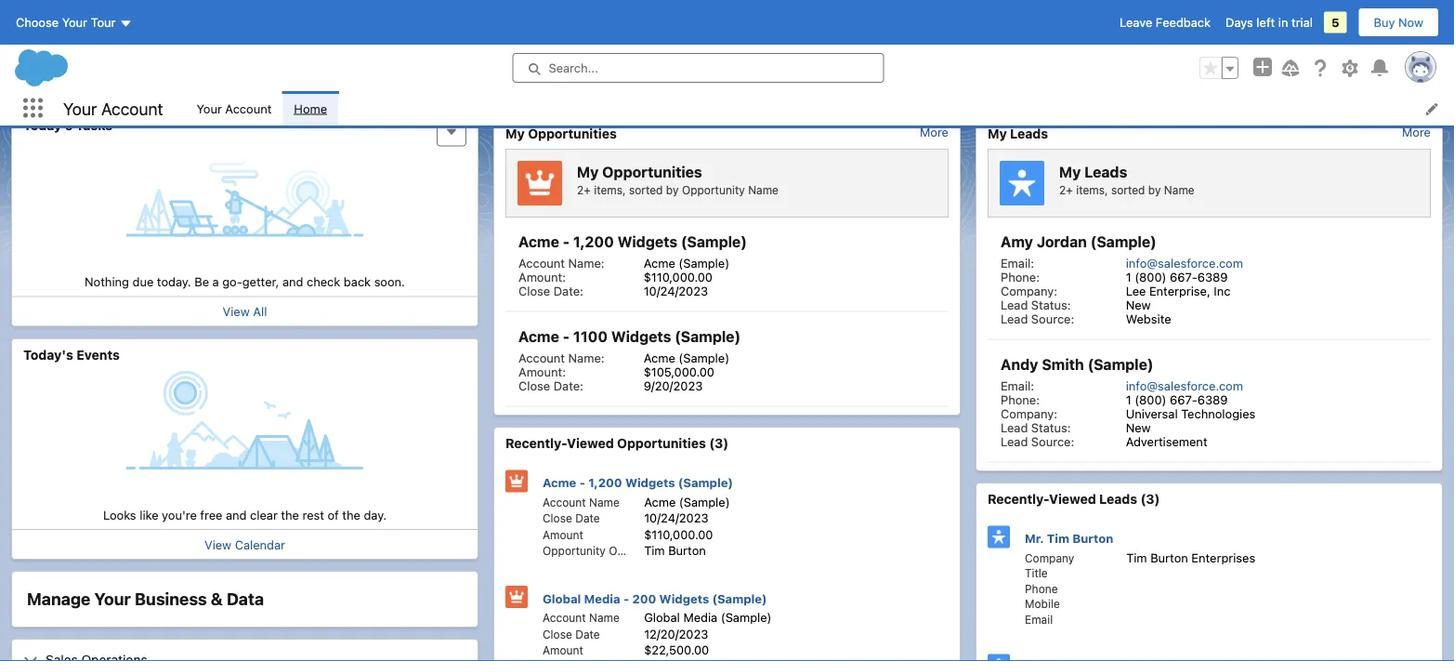 Task type: describe. For each thing, give the bounding box(es) containing it.
view for view report as of today at 1:​57 pm
[[506, 75, 533, 89]]

choose your tour button
[[15, 7, 133, 37]]

leave
[[1120, 15, 1153, 29]]

today's events
[[23, 347, 120, 362]]

view calendar link
[[205, 537, 285, 551]]

my for my leads
[[988, 126, 1008, 141]]

opportunities for my opportunities
[[528, 126, 617, 141]]

looks like you're free and clear the rest of the day.
[[103, 508, 387, 522]]

date for -
[[576, 512, 600, 525]]

phone: for andy
[[1001, 392, 1040, 406]]

view all link
[[223, 304, 267, 318]]

today's
[[23, 117, 73, 132]]

account for 12/20/2023
[[543, 611, 586, 624]]

check
[[307, 275, 341, 289]]

inc
[[1214, 284, 1231, 297]]

acme - 1100 widgets (sample)
[[519, 328, 741, 345]]

looks
[[103, 508, 136, 522]]

view for view report
[[23, 75, 50, 89]]

2 vertical spatial leads
[[1100, 491, 1138, 507]]

opportunity inside opportunity owner tim burton
[[543, 544, 606, 557]]

leave feedback link
[[1120, 15, 1211, 29]]

lee enterprise, inc
[[1126, 284, 1231, 297]]

account name: for 1,200
[[519, 256, 605, 270]]

0 horizontal spatial your account
[[63, 98, 163, 118]]

$105,000.00
[[644, 364, 715, 378]]

acme (sample) for $105,000.00
[[644, 350, 730, 364]]

name inside my opportunities 2+ items, sorted by opportunity name
[[749, 183, 779, 196]]

amy
[[1001, 233, 1034, 251]]

3 lead from the top
[[1001, 420, 1029, 434]]

go-
[[222, 275, 242, 289]]

account for $105,000.00
[[519, 350, 565, 364]]

my for my opportunities
[[506, 126, 525, 141]]

universal technologies
[[1126, 406, 1256, 420]]

your account link
[[185, 91, 283, 126]]

report for view report
[[54, 75, 92, 89]]

(800) for andy smith (sample)
[[1135, 392, 1167, 406]]

days
[[1226, 15, 1254, 29]]

6389 for amy jordan (sample)
[[1198, 270, 1229, 284]]

today.
[[157, 275, 191, 289]]

smith
[[1042, 356, 1085, 373]]

widgets up global media (sample)
[[660, 591, 710, 605]]

date for media
[[576, 628, 600, 641]]

website
[[1126, 311, 1172, 325]]

opportunity owner tim burton
[[543, 543, 706, 557]]

manage
[[27, 589, 91, 609]]

owner
[[609, 544, 644, 557]]

buy
[[1375, 15, 1396, 29]]

2+ for my leads
[[1060, 183, 1074, 196]]

1 vertical spatial and
[[226, 508, 247, 522]]

1 (800) 667-6389 for amy jordan (sample)
[[1126, 270, 1229, 284]]

info@salesforce.com for amy jordan (sample)
[[1126, 256, 1244, 270]]

- for $110,000.00
[[563, 233, 570, 251]]

2 horizontal spatial tim
[[1127, 550, 1148, 564]]

buy now button
[[1359, 7, 1440, 37]]

global media (sample)
[[644, 610, 772, 624]]

you're
[[162, 508, 197, 522]]

name: for 1,200
[[569, 256, 605, 270]]

nothing due today. be a go-getter, and check back soon.
[[85, 275, 405, 289]]

tour
[[91, 15, 116, 29]]

view for view calendar
[[205, 537, 232, 551]]

my opportunities
[[506, 126, 617, 141]]

$22,500.00
[[644, 643, 710, 657]]

advertisement
[[1126, 434, 1208, 448]]

my opportunities link
[[506, 125, 617, 141]]

trial
[[1292, 15, 1314, 29]]

at inside view report as of today at 1:​57 pm
[[864, 79, 874, 93]]

$110,000.00 for amount:
[[644, 270, 713, 284]]

widgets for $105,000.00
[[612, 328, 672, 345]]

pm for as of today at 1:​57 pm
[[1385, 79, 1402, 93]]

view all
[[223, 304, 267, 318]]

day.
[[364, 508, 387, 522]]

due
[[133, 275, 154, 289]]

days left in trial
[[1226, 15, 1314, 29]]

my opportunities 2+ items, sorted by opportunity name
[[577, 163, 779, 196]]

enterprises
[[1192, 550, 1256, 564]]

status: for smith
[[1032, 420, 1071, 434]]

mr. tim burton
[[1025, 531, 1114, 545]]

(3) for recently-viewed leads (3)
[[1141, 491, 1161, 507]]

account inside list
[[225, 101, 272, 115]]

view for view all
[[223, 304, 250, 318]]

1 the from the left
[[281, 508, 299, 522]]

1:​57 inside view report as of today at 1:​57 pm
[[878, 79, 899, 93]]

rest
[[303, 508, 324, 522]]

1 horizontal spatial tim
[[1048, 531, 1070, 545]]

global for global media - 200 widgets (sample)
[[543, 591, 581, 605]]

9/20/2023
[[644, 378, 703, 392]]

amount for acme
[[543, 528, 584, 541]]

a
[[213, 275, 219, 289]]

in
[[1279, 15, 1289, 29]]

mobile
[[1025, 597, 1061, 610]]

&
[[211, 589, 223, 609]]

report for view report as of today at 1:​57 pm
[[536, 75, 574, 89]]

global for global media (sample)
[[644, 610, 680, 624]]

business
[[135, 589, 207, 609]]

0 horizontal spatial text default image
[[23, 653, 38, 661]]

200
[[633, 591, 657, 605]]

show more my leads records element
[[1403, 125, 1432, 139]]

close date for acme
[[543, 512, 600, 525]]

my leads 2+ items, sorted by name
[[1060, 163, 1195, 196]]

more for amy jordan (sample)
[[1403, 125, 1432, 139]]

6389 for andy smith (sample)
[[1198, 392, 1229, 406]]

left
[[1257, 15, 1276, 29]]

items, for opportunities
[[594, 183, 626, 196]]

acme (sample) for 10/24/2023
[[644, 495, 730, 509]]

info@salesforce.com for andy smith (sample)
[[1126, 378, 1244, 392]]

your inside your account link
[[197, 101, 222, 115]]

recently-viewed leads (3)
[[988, 491, 1161, 507]]

back
[[344, 275, 371, 289]]

jordan
[[1037, 233, 1088, 251]]

be
[[194, 275, 209, 289]]

as of today at 1:​57 pm
[[1282, 79, 1402, 93]]

media for -
[[584, 591, 621, 605]]

leads for my leads
[[1011, 126, 1049, 141]]

5
[[1332, 15, 1340, 29]]

items, for leads
[[1077, 183, 1109, 196]]

company: for amy
[[1001, 284, 1058, 297]]

2 horizontal spatial burton
[[1151, 550, 1189, 564]]

1 horizontal spatial text default image
[[1410, 80, 1423, 93]]

more link for amy jordan (sample)
[[1403, 125, 1432, 139]]

account name for -
[[543, 496, 620, 509]]

viewed for opportunities
[[567, 436, 614, 451]]

close date: for 1,200
[[519, 284, 584, 297]]

tim burton enterprises
[[1127, 550, 1256, 564]]

like
[[140, 508, 159, 522]]

choose your tour
[[16, 15, 116, 29]]

- for $105,000.00
[[563, 328, 570, 345]]

sorted for opportunities
[[629, 183, 663, 196]]

soon.
[[374, 275, 405, 289]]

nothing
[[85, 275, 129, 289]]

data
[[227, 589, 264, 609]]

as inside view report as of today at 1:​57 pm
[[799, 79, 813, 93]]

acme (sample) for $110,000.00
[[644, 256, 730, 270]]

1 horizontal spatial burton
[[1073, 531, 1114, 545]]

sorted for leads
[[1112, 183, 1146, 196]]

2 1:​57 from the left
[[1360, 79, 1382, 93]]

lead source: for andy
[[1001, 434, 1075, 448]]

my leads link
[[988, 125, 1049, 141]]

your account inside list
[[197, 101, 272, 115]]

my for my leads 2+ items, sorted by name
[[1060, 163, 1082, 181]]

getter,
[[242, 275, 279, 289]]

amy jordan (sample)
[[1001, 233, 1157, 251]]

today's tasks
[[23, 117, 113, 132]]

all
[[253, 304, 267, 318]]

andy smith (sample)
[[1001, 356, 1154, 373]]

my for my opportunities 2+ items, sorted by opportunity name
[[577, 163, 599, 181]]

667- for andy smith (sample)
[[1170, 392, 1198, 406]]

widgets for $110,000.00
[[618, 233, 678, 251]]

name inside my leads 2+ items, sorted by name
[[1165, 183, 1195, 196]]

amount for global
[[543, 644, 584, 657]]

enterprise,
[[1150, 284, 1211, 297]]

account for $110,000.00
[[519, 256, 565, 270]]

media for (sample)
[[684, 610, 718, 624]]

andy
[[1001, 356, 1039, 373]]

view calendar
[[205, 537, 285, 551]]

667- for amy jordan (sample)
[[1170, 270, 1198, 284]]

view report as of today at 1:​57 pm
[[506, 75, 919, 93]]

events
[[77, 347, 120, 362]]

now
[[1399, 15, 1424, 29]]

your inside choose your tour "dropdown button"
[[62, 15, 87, 29]]

leads for my leads 2+ items, sorted by name
[[1085, 163, 1128, 181]]

2 lead from the top
[[1001, 311, 1029, 325]]

home link
[[283, 91, 339, 126]]



Task type: vqa. For each thing, say whether or not it's contained in the screenshot.
Chatter
no



Task type: locate. For each thing, give the bounding box(es) containing it.
account name: for 1100
[[519, 350, 605, 364]]

leave feedback
[[1120, 15, 1211, 29]]

account name: up the 1100
[[519, 256, 605, 270]]

by inside my leads 2+ items, sorted by name
[[1149, 183, 1162, 196]]

1 close date: from the top
[[519, 284, 584, 297]]

2 date: from the top
[[554, 378, 584, 392]]

2 lead source: from the top
[[1001, 434, 1075, 448]]

feedback
[[1156, 15, 1211, 29]]

info@salesforce.com up universal technologies
[[1126, 378, 1244, 392]]

at for as of today at 12:​40 pm
[[397, 75, 407, 88]]

1 horizontal spatial sorted
[[1112, 183, 1146, 196]]

company: down andy
[[1001, 406, 1058, 420]]

2 2+ from the left
[[1060, 183, 1074, 196]]

as for as of today at 12:​40 pm
[[332, 75, 345, 88]]

items, down my opportunities "link"
[[594, 183, 626, 196]]

0 vertical spatial close date:
[[519, 284, 584, 297]]

0 horizontal spatial report
[[54, 75, 92, 89]]

1 (800) 667-6389 up 'website'
[[1126, 270, 1229, 284]]

email
[[1025, 613, 1054, 626]]

your account down view report at left top
[[63, 98, 163, 118]]

$110,000.00 for amount
[[644, 527, 713, 541]]

close date: up the 1100
[[519, 284, 584, 297]]

info@salesforce.com link for amy jordan (sample)
[[1126, 256, 1244, 270]]

2 1 from the top
[[1126, 392, 1132, 406]]

2+ down my opportunities "link"
[[577, 183, 591, 196]]

email: down amy
[[1001, 256, 1035, 270]]

0 horizontal spatial tim
[[644, 543, 665, 557]]

status:
[[1032, 297, 1071, 311], [1032, 420, 1071, 434]]

widgets for 10/24/2023
[[626, 476, 675, 489]]

1 vertical spatial close date:
[[519, 378, 584, 392]]

source: up recently-viewed leads (3)
[[1032, 434, 1075, 448]]

technologies
[[1182, 406, 1256, 420]]

widgets
[[618, 233, 678, 251], [612, 328, 672, 345], [626, 476, 675, 489], [660, 591, 710, 605]]

manage your business & data
[[27, 589, 264, 609]]

1 view report link from the left
[[23, 75, 92, 89]]

lead source:
[[1001, 311, 1075, 325], [1001, 434, 1075, 448]]

(800) up the advertisement
[[1135, 392, 1167, 406]]

2 name: from the top
[[569, 350, 605, 364]]

$110,000.00 up acme - 1100 widgets (sample)
[[644, 270, 713, 284]]

text default image up show more my leads records element
[[1410, 80, 1423, 93]]

2 report from the left
[[536, 75, 574, 89]]

0 horizontal spatial items,
[[594, 183, 626, 196]]

2 close date from the top
[[543, 628, 600, 641]]

1 report from the left
[[54, 75, 92, 89]]

email: for amy
[[1001, 256, 1035, 270]]

source: for jordan
[[1032, 311, 1075, 325]]

0 vertical spatial email:
[[1001, 256, 1035, 270]]

0 vertical spatial global
[[543, 591, 581, 605]]

company: down amy
[[1001, 284, 1058, 297]]

2 view report link from the left
[[506, 75, 574, 97]]

1 more from the left
[[920, 125, 949, 139]]

1 by from the left
[[666, 183, 679, 196]]

opportunities
[[528, 126, 617, 141], [603, 163, 703, 181], [617, 436, 706, 451]]

1 status: from the top
[[1032, 297, 1071, 311]]

1 for andy smith (sample)
[[1126, 392, 1132, 406]]

view left search...
[[506, 75, 533, 89]]

2+ inside my leads 2+ items, sorted by name
[[1060, 183, 1074, 196]]

calendar
[[235, 537, 285, 551]]

1 horizontal spatial report
[[536, 75, 574, 89]]

acme (sample)
[[644, 256, 730, 270], [644, 350, 730, 364], [644, 495, 730, 509]]

0 horizontal spatial more link
[[920, 125, 949, 139]]

burton up global media - 200 widgets (sample)
[[669, 543, 706, 557]]

1 close date from the top
[[543, 512, 600, 525]]

2 amount from the top
[[543, 644, 584, 657]]

report up today's tasks
[[54, 75, 92, 89]]

lee
[[1126, 284, 1147, 297]]

choose
[[16, 15, 59, 29]]

1 vertical spatial $110,000.00
[[644, 527, 713, 541]]

phone: for amy
[[1001, 270, 1040, 284]]

pm inside view report as of today at 1:​57 pm
[[903, 79, 919, 93]]

by
[[666, 183, 679, 196], [1149, 183, 1162, 196]]

1 vertical spatial recently-
[[988, 491, 1050, 507]]

2 account name from the top
[[543, 611, 620, 624]]

6389 right lee
[[1198, 270, 1229, 284]]

media left "200"
[[584, 591, 621, 605]]

name: for 1100
[[569, 350, 605, 364]]

1 info@salesforce.com from the top
[[1126, 256, 1244, 270]]

0 horizontal spatial recently-
[[506, 436, 567, 451]]

lead status: up andy
[[1001, 297, 1071, 311]]

text default image down manage
[[23, 653, 38, 661]]

0 vertical spatial date
[[576, 512, 600, 525]]

name:
[[569, 256, 605, 270], [569, 350, 605, 364]]

(3) down $105,000.00 on the left bottom
[[710, 436, 729, 451]]

1 horizontal spatial today
[[830, 79, 861, 93]]

0 vertical spatial recently-
[[506, 436, 567, 451]]

name: down the 1100
[[569, 350, 605, 364]]

date down global media - 200 widgets (sample)
[[576, 628, 600, 641]]

items, inside my opportunities 2+ items, sorted by opportunity name
[[594, 183, 626, 196]]

new
[[1126, 297, 1151, 311], [1126, 420, 1151, 434]]

1 horizontal spatial and
[[283, 275, 303, 289]]

tim right owner
[[644, 543, 665, 557]]

burton
[[1073, 531, 1114, 545], [669, 543, 706, 557], [1151, 550, 1189, 564]]

0 vertical spatial new
[[1126, 297, 1151, 311]]

1 vertical spatial info@salesforce.com
[[1126, 378, 1244, 392]]

tim down recently-viewed leads (3)
[[1127, 550, 1148, 564]]

1 vertical spatial new
[[1126, 420, 1151, 434]]

2 more link from the left
[[1403, 125, 1432, 139]]

view up today's
[[23, 75, 50, 89]]

lead status: down andy
[[1001, 420, 1071, 434]]

date: up the 1100
[[554, 284, 584, 297]]

by for opportunities
[[666, 183, 679, 196]]

0 vertical spatial status:
[[1032, 297, 1071, 311]]

1 date: from the top
[[554, 284, 584, 297]]

1 horizontal spatial by
[[1149, 183, 1162, 196]]

opportunity
[[682, 183, 745, 196], [543, 544, 606, 557]]

source: up smith
[[1032, 311, 1075, 325]]

mr.
[[1025, 531, 1045, 545]]

0 vertical spatial viewed
[[567, 436, 614, 451]]

1 vertical spatial status:
[[1032, 420, 1071, 434]]

2 6389 from the top
[[1198, 392, 1229, 406]]

title phone mobile email
[[1025, 567, 1061, 626]]

search... button
[[513, 53, 885, 83]]

667- up the advertisement
[[1170, 392, 1198, 406]]

1 6389 from the top
[[1198, 270, 1229, 284]]

status: up smith
[[1032, 297, 1071, 311]]

1 vertical spatial name:
[[569, 350, 605, 364]]

1,200 for account name
[[589, 476, 623, 489]]

close
[[519, 284, 550, 297], [519, 378, 550, 392], [543, 512, 573, 525], [543, 628, 573, 641]]

tim
[[1048, 531, 1070, 545], [644, 543, 665, 557], [1127, 550, 1148, 564]]

1 name: from the top
[[569, 256, 605, 270]]

more link for acme - 1,200 widgets (sample)
[[920, 125, 949, 139]]

1 amount from the top
[[543, 528, 584, 541]]

lead source: up recently-viewed leads (3)
[[1001, 434, 1075, 448]]

0 horizontal spatial at
[[397, 75, 407, 88]]

1 info@salesforce.com link from the top
[[1126, 256, 1244, 270]]

0 horizontal spatial the
[[281, 508, 299, 522]]

1100
[[574, 328, 608, 345]]

new for andy smith (sample)
[[1126, 420, 1151, 434]]

my inside my opportunities 2+ items, sorted by opportunity name
[[577, 163, 599, 181]]

status: for jordan
[[1032, 297, 1071, 311]]

list
[[185, 91, 1455, 126]]

account name down global media - 200 widgets (sample)
[[543, 611, 620, 624]]

4 lead from the top
[[1001, 434, 1029, 448]]

1 vertical spatial 10/24/2023
[[644, 511, 709, 525]]

1 phone: from the top
[[1001, 270, 1040, 284]]

status: down smith
[[1032, 420, 1071, 434]]

1,200
[[574, 233, 614, 251], [589, 476, 623, 489]]

today for as of today at 12:​40 pm
[[362, 75, 393, 88]]

phone:
[[1001, 270, 1040, 284], [1001, 392, 1040, 406]]

2+
[[577, 183, 591, 196], [1060, 183, 1074, 196]]

1 vertical spatial leads
[[1085, 163, 1128, 181]]

2 horizontal spatial today
[[1312, 79, 1344, 93]]

my leads
[[988, 126, 1049, 141]]

2+ inside my opportunities 2+ items, sorted by opportunity name
[[577, 183, 591, 196]]

global down opportunity owner tim burton
[[543, 591, 581, 605]]

0 horizontal spatial global
[[543, 591, 581, 605]]

company: for andy
[[1001, 406, 1058, 420]]

1 horizontal spatial media
[[684, 610, 718, 624]]

your account left home
[[197, 101, 272, 115]]

info@salesforce.com
[[1126, 256, 1244, 270], [1126, 378, 1244, 392]]

list containing your account
[[185, 91, 1455, 126]]

0 horizontal spatial (3)
[[710, 436, 729, 451]]

10/24/2023 up opportunity owner tim burton
[[644, 511, 709, 525]]

as
[[332, 75, 345, 88], [799, 79, 813, 93], [1282, 79, 1295, 93]]

1 vertical spatial lead source:
[[1001, 434, 1075, 448]]

my inside "link"
[[506, 126, 525, 141]]

lead status: for andy
[[1001, 420, 1071, 434]]

(800) for amy jordan (sample)
[[1135, 270, 1167, 284]]

view down free
[[205, 537, 232, 551]]

1 (800) 667-6389 for andy smith (sample)
[[1126, 392, 1229, 406]]

2 info@salesforce.com link from the top
[[1126, 378, 1244, 392]]

667- left inc
[[1170, 270, 1198, 284]]

search...
[[549, 61, 599, 75]]

acme (sample) down my opportunities 2+ items, sorted by opportunity name
[[644, 256, 730, 270]]

date up opportunity owner tim burton
[[576, 512, 600, 525]]

1,200 for account name:
[[574, 233, 614, 251]]

0 horizontal spatial more
[[920, 125, 949, 139]]

date: for 1100
[[554, 378, 584, 392]]

recently-viewed opportunities (3)
[[506, 436, 729, 451]]

acme - 1,200 widgets (sample)
[[519, 233, 747, 251], [543, 476, 733, 489]]

1 horizontal spatial at
[[864, 79, 874, 93]]

account name for media
[[543, 611, 620, 624]]

1 vertical spatial global
[[644, 610, 680, 624]]

burton left enterprises
[[1151, 550, 1189, 564]]

1 (800) 667-6389 up the advertisement
[[1126, 392, 1229, 406]]

1 vertical spatial lead status:
[[1001, 420, 1071, 434]]

$110,000.00 up opportunity owner tim burton
[[644, 527, 713, 541]]

1 lead source: from the top
[[1001, 311, 1075, 325]]

1 date from the top
[[576, 512, 600, 525]]

10/24/2023 for close date
[[644, 511, 709, 525]]

1 vertical spatial 1 (800) 667-6389
[[1126, 392, 1229, 406]]

name: up the 1100
[[569, 256, 605, 270]]

close date: for 1100
[[519, 378, 584, 392]]

6389
[[1198, 270, 1229, 284], [1198, 392, 1229, 406]]

2 new from the top
[[1126, 420, 1151, 434]]

date: down the 1100
[[554, 378, 584, 392]]

1 vertical spatial 1,200
[[589, 476, 623, 489]]

1 items, from the left
[[594, 183, 626, 196]]

date: for 1,200
[[554, 284, 584, 297]]

of inside view report as of today at 1:​57 pm
[[816, 79, 827, 93]]

2 info@salesforce.com from the top
[[1126, 378, 1244, 392]]

info@salesforce.com link up enterprise,
[[1126, 256, 1244, 270]]

email:
[[1001, 256, 1035, 270], [1001, 378, 1035, 392]]

free
[[200, 508, 223, 522]]

leads inside my leads 2+ items, sorted by name
[[1085, 163, 1128, 181]]

10/24/2023 up acme - 1100 widgets (sample)
[[644, 284, 709, 297]]

by for leads
[[1149, 183, 1162, 196]]

info@salesforce.com link up universal technologies
[[1126, 378, 1244, 392]]

10/24/2023 for close date:
[[644, 284, 709, 297]]

phone: down amy
[[1001, 270, 1040, 284]]

2 items, from the left
[[1077, 183, 1109, 196]]

view report link up my opportunities "link"
[[506, 75, 574, 97]]

1 vertical spatial acme (sample)
[[644, 350, 730, 364]]

1 horizontal spatial items,
[[1077, 183, 1109, 196]]

pm for as of today at 12:​40 pm
[[442, 75, 459, 88]]

2 source: from the top
[[1032, 434, 1075, 448]]

0 horizontal spatial viewed
[[567, 436, 614, 451]]

viewed for leads
[[1050, 491, 1097, 507]]

2 status: from the top
[[1032, 420, 1071, 434]]

opportunities inside "link"
[[528, 126, 617, 141]]

1 horizontal spatial more
[[1403, 125, 1432, 139]]

view report link up today's
[[23, 75, 92, 89]]

2 date from the top
[[576, 628, 600, 641]]

new left technologies
[[1126, 420, 1151, 434]]

widgets down recently-viewed opportunities (3)
[[626, 476, 675, 489]]

0 vertical spatial lead status:
[[1001, 297, 1071, 311]]

1 1:​57 from the left
[[878, 79, 899, 93]]

1 lead from the top
[[1001, 297, 1029, 311]]

sorted inside my leads 2+ items, sorted by name
[[1112, 183, 1146, 196]]

1 667- from the top
[[1170, 270, 1198, 284]]

1 vertical spatial company:
[[1001, 406, 1058, 420]]

(800)
[[1135, 270, 1167, 284], [1135, 392, 1167, 406]]

0 horizontal spatial by
[[666, 183, 679, 196]]

sorted inside my opportunities 2+ items, sorted by opportunity name
[[629, 183, 663, 196]]

text default image
[[1410, 80, 1423, 93], [23, 653, 38, 661]]

global down global media - 200 widgets (sample)
[[644, 610, 680, 624]]

1 account name: from the top
[[519, 256, 605, 270]]

1 vertical spatial account name
[[543, 611, 620, 624]]

report inside view report as of today at 1:​57 pm
[[536, 75, 574, 89]]

opportunity inside my opportunities 2+ items, sorted by opportunity name
[[682, 183, 745, 196]]

1 vertical spatial date:
[[554, 378, 584, 392]]

1 account name from the top
[[543, 496, 620, 509]]

1 vertical spatial account name:
[[519, 350, 605, 364]]

close date
[[543, 512, 600, 525], [543, 628, 600, 641]]

company
[[1025, 551, 1075, 564]]

close date:
[[519, 284, 584, 297], [519, 378, 584, 392]]

(3) for recently-viewed opportunities (3)
[[710, 436, 729, 451]]

1 up 'website'
[[1126, 270, 1132, 284]]

the left day.
[[342, 508, 361, 522]]

1 lead status: from the top
[[1001, 297, 1071, 311]]

2 (800) from the top
[[1135, 392, 1167, 406]]

0 vertical spatial source:
[[1032, 311, 1075, 325]]

1 horizontal spatial 1:​57
[[1360, 79, 1382, 93]]

0 vertical spatial 1,200
[[574, 233, 614, 251]]

opportunities inside my opportunities 2+ items, sorted by opportunity name
[[603, 163, 703, 181]]

account name up opportunity owner tim burton
[[543, 496, 620, 509]]

info@salesforce.com link for andy smith (sample)
[[1126, 378, 1244, 392]]

email: for andy
[[1001, 378, 1035, 392]]

as of today at 12:​40 pm
[[332, 75, 459, 88]]

1 sorted from the left
[[629, 183, 663, 196]]

0 horizontal spatial 2+
[[577, 183, 591, 196]]

0 vertical spatial amount
[[543, 528, 584, 541]]

2 sorted from the left
[[1112, 183, 1146, 196]]

0 vertical spatial name:
[[569, 256, 605, 270]]

0 horizontal spatial opportunity
[[543, 544, 606, 557]]

0 vertical spatial 10/24/2023
[[644, 284, 709, 297]]

show more my opportunities records element
[[920, 125, 949, 139]]

and left check
[[283, 275, 303, 289]]

1 horizontal spatial recently-
[[988, 491, 1050, 507]]

info@salesforce.com link
[[1126, 256, 1244, 270], [1126, 378, 1244, 392]]

1 vertical spatial phone:
[[1001, 392, 1040, 406]]

1 horizontal spatial the
[[342, 508, 361, 522]]

account name: down the 1100
[[519, 350, 605, 364]]

company:
[[1001, 284, 1058, 297], [1001, 406, 1058, 420]]

today's
[[23, 347, 73, 362]]

1 vertical spatial text default image
[[23, 653, 38, 661]]

0 vertical spatial company:
[[1001, 284, 1058, 297]]

phone: down andy
[[1001, 392, 1040, 406]]

12:​40
[[410, 75, 439, 88]]

1 vertical spatial source:
[[1032, 434, 1075, 448]]

and right free
[[226, 508, 247, 522]]

- for 10/24/2023
[[580, 476, 586, 489]]

1 2+ from the left
[[577, 183, 591, 196]]

1 for amy jordan (sample)
[[1126, 270, 1132, 284]]

tasks
[[76, 117, 113, 132]]

(3) down the advertisement
[[1141, 491, 1161, 507]]

today for as of today at 1:​57 pm
[[1312, 79, 1344, 93]]

0 horizontal spatial and
[[226, 508, 247, 522]]

2 horizontal spatial as
[[1282, 79, 1295, 93]]

source: for smith
[[1032, 434, 1075, 448]]

items, up "amy jordan (sample)" at the top right
[[1077, 183, 1109, 196]]

source:
[[1032, 311, 1075, 325], [1032, 434, 1075, 448]]

the left rest
[[281, 508, 299, 522]]

opportunities for my opportunities 2+ items, sorted by opportunity name
[[603, 163, 703, 181]]

1:​57
[[878, 79, 899, 93], [1360, 79, 1382, 93]]

6389 up the advertisement
[[1198, 392, 1229, 406]]

0 vertical spatial date:
[[554, 284, 584, 297]]

0 horizontal spatial sorted
[[629, 183, 663, 196]]

close date for global
[[543, 628, 600, 641]]

acme - 1,200 widgets (sample) down my opportunities 2+ items, sorted by opportunity name
[[519, 233, 747, 251]]

2+ for my opportunities
[[577, 183, 591, 196]]

2 by from the left
[[1149, 183, 1162, 196]]

1 vertical spatial amount
[[543, 644, 584, 657]]

2 amount: from the top
[[519, 364, 566, 378]]

2 1 (800) 667-6389 from the top
[[1126, 392, 1229, 406]]

phone
[[1025, 582, 1059, 595]]

clear
[[250, 508, 278, 522]]

tim up company on the bottom right
[[1048, 531, 1070, 545]]

0 vertical spatial lead source:
[[1001, 311, 1075, 325]]

0 vertical spatial text default image
[[1410, 80, 1423, 93]]

1 source: from the top
[[1032, 311, 1075, 325]]

group
[[1200, 57, 1239, 79]]

and
[[283, 275, 303, 289], [226, 508, 247, 522]]

of
[[348, 75, 359, 88], [816, 79, 827, 93], [1298, 79, 1309, 93], [328, 508, 339, 522]]

2 more from the left
[[1403, 125, 1432, 139]]

as for as of today at 1:​57 pm
[[1282, 79, 1295, 93]]

1 vertical spatial 1
[[1126, 392, 1132, 406]]

acme
[[519, 233, 560, 251], [644, 256, 676, 270], [519, 328, 560, 345], [644, 350, 676, 364], [543, 476, 577, 489], [644, 495, 676, 509]]

acme - 1,200 widgets (sample) for account name
[[543, 476, 733, 489]]

buy now
[[1375, 15, 1424, 29]]

1 vertical spatial 667-
[[1170, 392, 1198, 406]]

1 vertical spatial acme - 1,200 widgets (sample)
[[543, 476, 733, 489]]

1 amount: from the top
[[519, 270, 566, 284]]

1 new from the top
[[1126, 297, 1151, 311]]

media
[[584, 591, 621, 605], [684, 610, 718, 624]]

0 vertical spatial acme - 1,200 widgets (sample)
[[519, 233, 747, 251]]

1 more link from the left
[[920, 125, 949, 139]]

recently- for recently-viewed leads (3)
[[988, 491, 1050, 507]]

0 horizontal spatial pm
[[442, 75, 459, 88]]

0 vertical spatial info@salesforce.com
[[1126, 256, 1244, 270]]

amount: for acme - 1100 widgets (sample)
[[519, 364, 566, 378]]

1 (800) from the top
[[1135, 270, 1167, 284]]

2+ up "jordan"
[[1060, 183, 1074, 196]]

info@salesforce.com up enterprise,
[[1126, 256, 1244, 270]]

1 up the advertisement
[[1126, 392, 1132, 406]]

my inside my leads 2+ items, sorted by name
[[1060, 163, 1082, 181]]

2 account name: from the top
[[519, 350, 605, 364]]

global
[[543, 591, 581, 605], [644, 610, 680, 624]]

recently- for recently-viewed opportunities (3)
[[506, 436, 567, 451]]

0 vertical spatial phone:
[[1001, 270, 1040, 284]]

account for 10/24/2023
[[543, 496, 586, 509]]

burton down recently-viewed leads (3)
[[1073, 531, 1114, 545]]

1 company: from the top
[[1001, 284, 1058, 297]]

1 horizontal spatial opportunity
[[682, 183, 745, 196]]

acme - 1,200 widgets (sample) for account name:
[[519, 233, 747, 251]]

0 vertical spatial leads
[[1011, 126, 1049, 141]]

0 vertical spatial 667-
[[1170, 270, 1198, 284]]

1 email: from the top
[[1001, 256, 1035, 270]]

acme - 1,200 widgets (sample) down recently-viewed opportunities (3)
[[543, 476, 733, 489]]

0 horizontal spatial media
[[584, 591, 621, 605]]

items, inside my leads 2+ items, sorted by name
[[1077, 183, 1109, 196]]

widgets down my opportunities 2+ items, sorted by opportunity name
[[618, 233, 678, 251]]

0 horizontal spatial 1:​57
[[878, 79, 899, 93]]

by inside my opportunities 2+ items, sorted by opportunity name
[[666, 183, 679, 196]]

0 vertical spatial acme (sample)
[[644, 256, 730, 270]]

acme (sample) up opportunity owner tim burton
[[644, 495, 730, 509]]

1 vertical spatial 6389
[[1198, 392, 1229, 406]]

1 1 (800) 667-6389 from the top
[[1126, 270, 1229, 284]]

lead source: up andy
[[1001, 311, 1075, 325]]

2 close date: from the top
[[519, 378, 584, 392]]

items,
[[594, 183, 626, 196], [1077, 183, 1109, 196]]

2 the from the left
[[342, 508, 361, 522]]

pm
[[442, 75, 459, 88], [903, 79, 919, 93], [1385, 79, 1402, 93]]

global media - 200 widgets (sample)
[[543, 591, 768, 605]]

0 vertical spatial 1 (800) 667-6389
[[1126, 270, 1229, 284]]

2 horizontal spatial at
[[1347, 79, 1357, 93]]

2 lead status: from the top
[[1001, 420, 1071, 434]]

email: down andy
[[1001, 378, 1035, 392]]

today inside view report as of today at 1:​57 pm
[[830, 79, 861, 93]]

close date up opportunity owner tim burton
[[543, 512, 600, 525]]

close date: down the 1100
[[519, 378, 584, 392]]

1 1 from the top
[[1126, 270, 1132, 284]]

amount: for acme - 1,200 widgets (sample)
[[519, 270, 566, 284]]

title
[[1025, 567, 1048, 580]]

1 vertical spatial opportunity
[[543, 544, 606, 557]]

report up my opportunities "link"
[[536, 75, 574, 89]]

1 vertical spatial (800)
[[1135, 392, 1167, 406]]

view inside view report as of today at 1:​57 pm
[[506, 75, 533, 89]]

home
[[294, 101, 327, 115]]

0 vertical spatial (3)
[[710, 436, 729, 451]]

12/20/2023
[[644, 627, 709, 641]]

new for amy jordan (sample)
[[1126, 297, 1151, 311]]

0 horizontal spatial burton
[[669, 543, 706, 557]]

your
[[62, 15, 87, 29], [63, 98, 97, 118], [197, 101, 222, 115], [94, 589, 131, 609]]

2 vertical spatial opportunities
[[617, 436, 706, 451]]

2 667- from the top
[[1170, 392, 1198, 406]]

0 vertical spatial opportunities
[[528, 126, 617, 141]]

1 vertical spatial date
[[576, 628, 600, 641]]

1 horizontal spatial as
[[799, 79, 813, 93]]

0 horizontal spatial as
[[332, 75, 345, 88]]

widgets right the 1100
[[612, 328, 672, 345]]

(800) up 'website'
[[1135, 270, 1167, 284]]

new left inc
[[1126, 297, 1151, 311]]

more for acme - 1,200 widgets (sample)
[[920, 125, 949, 139]]

2 phone: from the top
[[1001, 392, 1040, 406]]

view left the "all"
[[223, 304, 250, 318]]

2 company: from the top
[[1001, 406, 1058, 420]]

0 vertical spatial (800)
[[1135, 270, 1167, 284]]

media up 12/20/2023
[[684, 610, 718, 624]]

lead source: for amy
[[1001, 311, 1075, 325]]

close date down global media - 200 widgets (sample)
[[543, 628, 600, 641]]

2 email: from the top
[[1001, 378, 1035, 392]]

acme (sample) up 9/20/2023
[[644, 350, 730, 364]]

at for as of today at 1:​57 pm
[[1347, 79, 1357, 93]]

viewed
[[567, 436, 614, 451], [1050, 491, 1097, 507]]

lead status: for amy
[[1001, 297, 1071, 311]]



